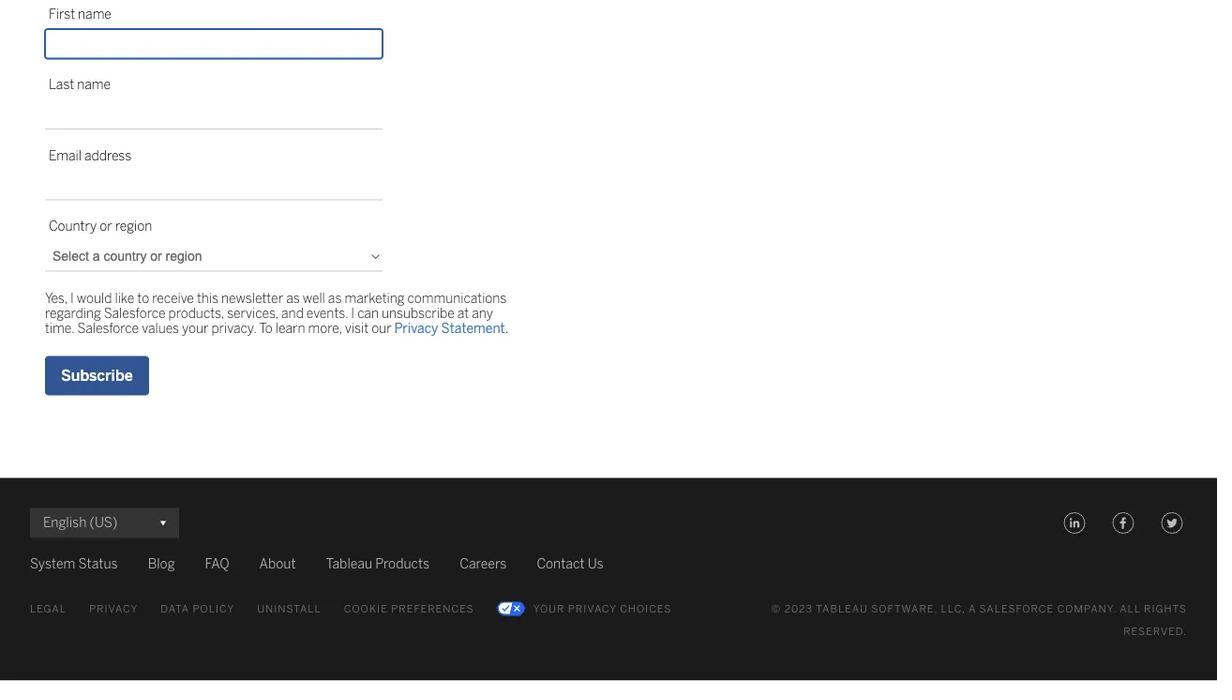 Task type: describe. For each thing, give the bounding box(es) containing it.
your privacy choices
[[533, 603, 672, 616]]

contact us link
[[537, 553, 604, 576]]

data policy link
[[161, 598, 235, 621]]

your
[[533, 603, 565, 616]]

country or region
[[49, 219, 152, 235]]

about link
[[259, 553, 296, 576]]

choices
[[620, 603, 672, 616]]

privacy for privacy statement .
[[395, 321, 438, 337]]

about
[[259, 557, 296, 572]]

yes,
[[45, 291, 68, 307]]

would
[[77, 291, 112, 307]]

blog
[[148, 557, 175, 572]]

First name text field
[[45, 30, 383, 59]]

unsubscribe
[[382, 306, 455, 322]]

to
[[137, 291, 149, 307]]

can
[[358, 306, 379, 322]]

first name
[[49, 7, 112, 22]]

email
[[49, 148, 82, 164]]

system status
[[30, 557, 118, 572]]

privacy statement .
[[395, 321, 509, 337]]

address
[[84, 148, 131, 164]]

subscribe button
[[45, 356, 149, 396]]

legal
[[30, 603, 67, 616]]

preferences
[[391, 603, 474, 616]]

contact us
[[537, 557, 604, 572]]

newsletter
[[221, 291, 283, 307]]

privacy for privacy
[[89, 603, 138, 616]]

our
[[372, 321, 392, 337]]

english
[[43, 515, 87, 531]]

data policy
[[161, 603, 235, 616]]

llc,
[[941, 603, 966, 616]]

more,
[[308, 321, 342, 337]]

faq
[[205, 557, 229, 572]]

your
[[182, 321, 209, 337]]

cookie
[[344, 603, 388, 616]]

any
[[472, 306, 493, 322]]

policy
[[193, 603, 235, 616]]

legal link
[[30, 598, 67, 621]]

faq link
[[205, 553, 229, 576]]

uninstall
[[257, 603, 322, 616]]

events.
[[307, 306, 348, 322]]

data
[[161, 603, 189, 616]]

well
[[303, 291, 325, 307]]

products
[[375, 557, 430, 572]]

cookie preferences
[[344, 603, 474, 616]]

blog link
[[148, 553, 175, 576]]

your privacy choices link
[[497, 598, 672, 621]]

email address
[[49, 148, 131, 164]]

this
[[197, 291, 219, 307]]

services,
[[227, 306, 279, 322]]

selected language element
[[43, 508, 166, 538]]

communications
[[408, 291, 507, 307]]

uninstall link
[[257, 598, 322, 621]]



Task type: locate. For each thing, give the bounding box(es) containing it.
name for last name
[[77, 77, 111, 93]]

us
[[588, 557, 604, 572]]

privacy right your
[[568, 603, 617, 616]]

tableau right "2023"
[[816, 603, 868, 616]]

0 vertical spatial tableau
[[326, 557, 372, 572]]

receive
[[152, 291, 194, 307]]

tableau products link
[[326, 553, 430, 576]]

statement
[[441, 321, 505, 337]]

as right well
[[328, 291, 342, 307]]

visit
[[345, 321, 369, 337]]

©
[[772, 603, 782, 616]]

reserved.
[[1124, 626, 1188, 638]]

as left well
[[286, 291, 300, 307]]

© 2023 tableau software, llc, a salesforce company. all rights reserved.
[[772, 603, 1188, 638]]

1 vertical spatial tableau
[[816, 603, 868, 616]]

0 horizontal spatial privacy
[[89, 603, 138, 616]]

regarding
[[45, 306, 101, 322]]

to
[[259, 321, 273, 337]]

1 horizontal spatial privacy
[[395, 321, 438, 337]]

0 horizontal spatial as
[[286, 291, 300, 307]]

salesforce inside © 2023 tableau software, llc, a salesforce company. all rights reserved.
[[980, 603, 1054, 616]]

tableau up cookie
[[326, 557, 372, 572]]

learn
[[276, 321, 305, 337]]

software,
[[872, 603, 938, 616]]

a
[[969, 603, 976, 616]]

values
[[142, 321, 179, 337]]

or
[[100, 219, 112, 235]]

1 vertical spatial name
[[77, 77, 111, 93]]

tableau
[[326, 557, 372, 572], [816, 603, 868, 616]]

0 vertical spatial name
[[78, 7, 112, 22]]

name right last
[[77, 77, 111, 93]]

privacy link
[[89, 598, 138, 621]]

name for first name
[[78, 7, 112, 22]]

privacy down status
[[89, 603, 138, 616]]

first
[[49, 7, 75, 22]]

status
[[78, 557, 118, 572]]

name right first
[[78, 7, 112, 22]]

2023
[[785, 603, 813, 616]]

Email address email field
[[45, 171, 383, 201]]

like
[[115, 291, 134, 307]]

i right the yes,
[[70, 291, 74, 307]]

salesforce
[[104, 306, 165, 322], [77, 321, 139, 337], [980, 603, 1054, 616]]

2 as from the left
[[328, 291, 342, 307]]

i
[[70, 291, 74, 307], [351, 306, 355, 322]]

tableau inside tableau products link
[[326, 557, 372, 572]]

1 horizontal spatial tableau
[[816, 603, 868, 616]]

1 horizontal spatial i
[[351, 306, 355, 322]]

rights
[[1144, 603, 1188, 616]]

english (us)
[[43, 515, 118, 531]]

i left can
[[351, 306, 355, 322]]

1 horizontal spatial as
[[328, 291, 342, 307]]

privacy.
[[211, 321, 257, 337]]

privacy
[[395, 321, 438, 337], [89, 603, 138, 616], [568, 603, 617, 616]]

yes, i would like to receive this newsletter as well as marketing communications regarding salesforce products, services, and events. i can unsubscribe at any time. salesforce values your privacy. to learn more, visit our
[[45, 291, 507, 337]]

region
[[115, 219, 152, 235]]

2 horizontal spatial privacy
[[568, 603, 617, 616]]

products,
[[168, 306, 224, 322]]

subscribe
[[61, 367, 133, 385]]

cookie preferences button
[[344, 598, 474, 621]]

at
[[458, 306, 469, 322]]

contact
[[537, 557, 585, 572]]

country
[[49, 219, 97, 235]]

.
[[505, 321, 509, 337]]

careers
[[460, 557, 507, 572]]

and
[[281, 306, 304, 322]]

all
[[1120, 603, 1141, 616]]

privacy right our
[[395, 321, 438, 337]]

last
[[49, 77, 74, 93]]

tableau products
[[326, 557, 430, 572]]

marketing
[[345, 291, 405, 307]]

careers link
[[460, 553, 507, 576]]

1 as from the left
[[286, 291, 300, 307]]

system
[[30, 557, 75, 572]]

last name
[[49, 77, 111, 93]]

system status link
[[30, 553, 118, 576]]

name
[[78, 7, 112, 22], [77, 77, 111, 93]]

0 horizontal spatial tableau
[[326, 557, 372, 572]]

tableau inside © 2023 tableau software, llc, a salesforce company. all rights reserved.
[[816, 603, 868, 616]]

company.
[[1058, 603, 1117, 616]]

time.
[[45, 321, 74, 337]]

(us)
[[90, 515, 118, 531]]

0 horizontal spatial i
[[70, 291, 74, 307]]

Last name text field
[[45, 100, 383, 130]]

privacy statement link
[[395, 321, 505, 337]]

as
[[286, 291, 300, 307], [328, 291, 342, 307]]



Task type: vqa. For each thing, say whether or not it's contained in the screenshot.
Privacy link
yes



